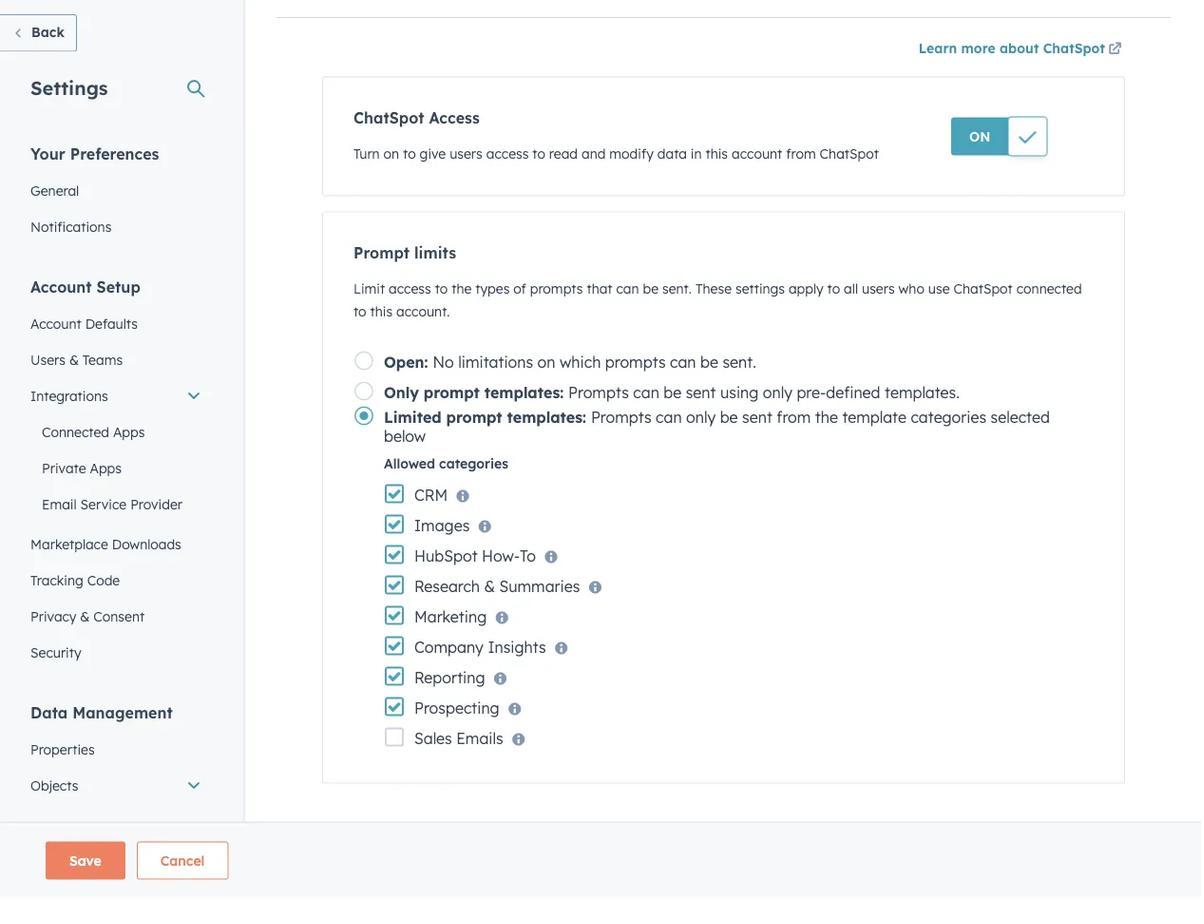 Task type: describe. For each thing, give the bounding box(es) containing it.
limits
[[415, 248, 456, 267]]

templates.
[[885, 388, 960, 407]]

learn more about chatspot
[[919, 45, 1106, 62]]

from inside prompts can only be sent from the template categories selected below
[[777, 413, 811, 432]]

management
[[72, 708, 173, 727]]

templates: for only prompt templates: prompts can be sent using only pre-defined templates.
[[485, 388, 564, 407]]

selected
[[991, 413, 1051, 432]]

account for account defaults
[[30, 320, 82, 337]]

the inside prompts can only be sent from the template categories selected below
[[816, 413, 839, 432]]

0 vertical spatial from
[[787, 150, 817, 167]]

private
[[42, 465, 86, 481]]

email service provider
[[42, 501, 183, 517]]

your
[[30, 149, 65, 168]]

data
[[658, 150, 687, 167]]

prompt
[[354, 248, 410, 267]]

more
[[962, 45, 996, 62]]

crm
[[415, 491, 448, 510]]

insights
[[488, 643, 546, 662]]

security
[[30, 649, 81, 666]]

research
[[415, 582, 480, 601]]

preferences
[[70, 149, 159, 168]]

private apps
[[42, 465, 122, 481]]

can inside prompts can only be sent from the template categories selected below
[[656, 413, 682, 432]]

your preferences element
[[19, 148, 213, 250]]

prompt for limited
[[446, 413, 503, 432]]

connected apps
[[42, 428, 145, 445]]

back
[[31, 29, 65, 45]]

limitations
[[459, 358, 534, 377]]

link opens in a new window image
[[1109, 48, 1123, 62]]

properties link
[[19, 736, 213, 773]]

account setup element
[[19, 281, 213, 676]]

use
[[929, 285, 950, 302]]

security link
[[19, 639, 213, 676]]

categories inside prompts can only be sent from the template categories selected below
[[911, 413, 987, 432]]

to left read
[[533, 150, 546, 167]]

learn more about chatspot link
[[919, 44, 1126, 67]]

access inside limit access to the types of prompts that can be sent. these settings apply to all users who use chatspot connected to this account.
[[389, 285, 431, 302]]

reporting
[[415, 673, 485, 692]]

notifications
[[30, 223, 112, 240]]

& for research
[[484, 582, 495, 601]]

hubspot
[[415, 552, 478, 571]]

allowed categories element
[[384, 484, 603, 758]]

general link
[[19, 177, 213, 213]]

only prompt templates: prompts can be sent using only pre-defined templates.
[[384, 388, 960, 407]]

how-
[[482, 552, 520, 571]]

1 horizontal spatial on
[[538, 358, 556, 377]]

learn
[[919, 45, 958, 62]]

privacy & consent link
[[19, 603, 213, 639]]

users & teams link
[[19, 347, 213, 383]]

limit
[[354, 285, 385, 302]]

tracking code link
[[19, 567, 213, 603]]

0 horizontal spatial on
[[384, 150, 400, 167]]

in
[[691, 150, 702, 167]]

to
[[520, 552, 536, 571]]

sent inside prompts can only be sent from the template categories selected below
[[743, 413, 773, 432]]

who
[[899, 285, 925, 302]]

be inside limit access to the types of prompts that can be sent. these settings apply to all users who use chatspot connected to this account.
[[643, 285, 659, 302]]

company
[[415, 643, 484, 662]]

account setup
[[30, 282, 141, 301]]

connected
[[1017, 285, 1083, 302]]

& for privacy
[[80, 613, 90, 629]]

private apps link
[[19, 455, 213, 491]]

modify
[[610, 150, 654, 167]]

back link
[[0, 19, 77, 57]]

to down limit
[[354, 308, 367, 325]]

consent
[[93, 613, 145, 629]]

chatspot left link opens in a new window icon
[[1044, 45, 1106, 62]]

no
[[433, 358, 454, 377]]

give
[[420, 150, 446, 167]]

properties
[[30, 746, 95, 763]]

allowed categories
[[384, 460, 509, 477]]

provider
[[130, 501, 183, 517]]

and
[[582, 150, 606, 167]]

contacts
[[42, 818, 98, 835]]

prompts can only be sent from the template categories selected below
[[384, 413, 1051, 451]]

apply
[[789, 285, 824, 302]]

limited prompt templates:
[[384, 413, 591, 432]]

& for users
[[69, 356, 79, 373]]

users
[[30, 356, 66, 373]]

account defaults
[[30, 320, 138, 337]]

defined
[[827, 388, 881, 407]]

tracking code
[[30, 577, 120, 593]]

chatspot right account
[[820, 150, 879, 167]]

data
[[30, 708, 68, 727]]

account for account setup
[[30, 282, 92, 301]]

to up account. on the top left
[[435, 285, 448, 302]]

chatspot access
[[354, 113, 480, 132]]

account
[[732, 150, 783, 167]]

be up only prompt templates: prompts can be sent using only pre-defined templates.
[[701, 358, 719, 377]]

1 vertical spatial categories
[[439, 460, 509, 477]]

limit access to the types of prompts that can be sent. these settings apply to all users who use chatspot connected to this account.
[[354, 285, 1083, 325]]

to left give
[[403, 150, 416, 167]]

research & summaries
[[415, 582, 580, 601]]

chatspot inside limit access to the types of prompts that can be sent. these settings apply to all users who use chatspot connected to this account.
[[954, 285, 1013, 302]]

1 horizontal spatial prompts
[[606, 358, 666, 377]]

integrations button
[[19, 383, 213, 419]]

that
[[587, 285, 613, 302]]

integrations
[[30, 392, 108, 409]]

connected
[[42, 428, 109, 445]]

marketplace
[[30, 541, 108, 557]]

be up prompts can only be sent from the template categories selected below
[[664, 388, 682, 407]]

company insights
[[415, 643, 546, 662]]

code
[[87, 577, 120, 593]]



Task type: locate. For each thing, give the bounding box(es) containing it.
templates: down limitations
[[485, 388, 564, 407]]

0 vertical spatial templates:
[[485, 388, 564, 407]]

account defaults link
[[19, 310, 213, 347]]

sent up prompts can only be sent from the template categories selected below
[[686, 388, 716, 407]]

below
[[384, 432, 426, 451]]

1 vertical spatial access
[[389, 285, 431, 302]]

chatspot
[[1044, 45, 1106, 62], [354, 113, 425, 132], [820, 150, 879, 167], [954, 285, 1013, 302]]

apps for connected apps
[[113, 428, 145, 445]]

0 vertical spatial &
[[69, 356, 79, 373]]

chatspot up turn
[[354, 113, 425, 132]]

& right privacy
[[80, 613, 90, 629]]

only
[[763, 388, 793, 407], [687, 413, 716, 432]]

chatspot right use
[[954, 285, 1013, 302]]

1 vertical spatial users
[[862, 285, 895, 302]]

which
[[560, 358, 601, 377]]

0 horizontal spatial &
[[69, 356, 79, 373]]

allowed
[[384, 460, 435, 477]]

templates:
[[485, 388, 564, 407], [507, 413, 587, 432]]

account.
[[397, 308, 450, 325]]

sent down using
[[743, 413, 773, 432]]

the
[[452, 285, 472, 302], [816, 413, 839, 432]]

templates: down open: no limitations on which prompts can be sent. in the top of the page
[[507, 413, 587, 432]]

prompts right of on the left top of the page
[[530, 285, 583, 302]]

can down only prompt templates: prompts can be sent using only pre-defined templates.
[[656, 413, 682, 432]]

1 horizontal spatial access
[[487, 150, 529, 167]]

page section element
[[0, 842, 1202, 881]]

can up prompts can only be sent from the template categories selected below
[[634, 388, 660, 407]]

categories down the templates.
[[911, 413, 987, 432]]

users inside limit access to the types of prompts that can be sent. these settings apply to all users who use chatspot connected to this account.
[[862, 285, 895, 302]]

prompts
[[569, 388, 629, 407], [591, 413, 652, 432]]

connected apps link
[[19, 419, 213, 455]]

save
[[69, 853, 102, 870]]

using
[[721, 388, 759, 407]]

save button
[[46, 842, 125, 881]]

0 horizontal spatial this
[[370, 308, 393, 325]]

0 vertical spatial categories
[[911, 413, 987, 432]]

can inside limit access to the types of prompts that can be sent. these settings apply to all users who use chatspot connected to this account.
[[617, 285, 640, 302]]

1 vertical spatial on
[[538, 358, 556, 377]]

only
[[384, 388, 419, 407]]

prompts inside prompts can only be sent from the template categories selected below
[[591, 413, 652, 432]]

hubspot how-to
[[415, 552, 536, 571]]

0 vertical spatial account
[[30, 282, 92, 301]]

this down limit
[[370, 308, 393, 325]]

these
[[696, 285, 732, 302]]

& inside allowed categories element
[[484, 582, 495, 601]]

types
[[476, 285, 510, 302]]

0 horizontal spatial the
[[452, 285, 472, 302]]

on left which
[[538, 358, 556, 377]]

sent
[[686, 388, 716, 407], [743, 413, 773, 432]]

tracking
[[30, 577, 83, 593]]

1 horizontal spatial sent.
[[723, 358, 757, 377]]

to left all
[[828, 285, 841, 302]]

0 vertical spatial prompts
[[530, 285, 583, 302]]

prompt down no at top
[[424, 388, 480, 407]]

0 horizontal spatial categories
[[439, 460, 509, 477]]

& right users
[[69, 356, 79, 373]]

0 horizontal spatial prompts
[[530, 285, 583, 302]]

0 horizontal spatial only
[[687, 413, 716, 432]]

on right turn
[[384, 150, 400, 167]]

1 account from the top
[[30, 282, 92, 301]]

prompts
[[530, 285, 583, 302], [606, 358, 666, 377]]

access left read
[[487, 150, 529, 167]]

1 horizontal spatial users
[[862, 285, 895, 302]]

your preferences
[[30, 149, 159, 168]]

contacts link
[[19, 809, 213, 845]]

the inside limit access to the types of prompts that can be sent. these settings apply to all users who use chatspot connected to this account.
[[452, 285, 472, 302]]

email
[[42, 501, 77, 517]]

privacy & consent
[[30, 613, 145, 629]]

pre-
[[797, 388, 827, 407]]

all
[[844, 285, 859, 302]]

1 horizontal spatial only
[[763, 388, 793, 407]]

the left types
[[452, 285, 472, 302]]

settings
[[30, 80, 108, 104]]

settings
[[736, 285, 785, 302]]

1 vertical spatial prompts
[[591, 413, 652, 432]]

prompts down which
[[569, 388, 629, 407]]

1 vertical spatial the
[[816, 413, 839, 432]]

users right all
[[862, 285, 895, 302]]

2 horizontal spatial &
[[484, 582, 495, 601]]

0 vertical spatial users
[[450, 150, 483, 167]]

cancel button
[[137, 842, 229, 881]]

turn
[[354, 150, 380, 167]]

1 vertical spatial prompt
[[446, 413, 503, 432]]

0 vertical spatial only
[[763, 388, 793, 407]]

service
[[80, 501, 127, 517]]

be down using
[[720, 413, 738, 432]]

prospecting
[[415, 704, 500, 723]]

marketplace downloads link
[[19, 531, 213, 567]]

apps for private apps
[[90, 465, 122, 481]]

prompt for only
[[424, 388, 480, 407]]

marketing
[[415, 612, 487, 631]]

prompt limits
[[354, 248, 456, 267]]

0 vertical spatial prompts
[[569, 388, 629, 407]]

0 horizontal spatial users
[[450, 150, 483, 167]]

on
[[970, 134, 991, 150]]

from right account
[[787, 150, 817, 167]]

turn on to give users access to read and modify data in this account from chatspot
[[354, 150, 879, 167]]

1 horizontal spatial the
[[816, 413, 839, 432]]

account up users
[[30, 320, 82, 337]]

about
[[1000, 45, 1040, 62]]

template
[[843, 413, 907, 432]]

0 vertical spatial prompt
[[424, 388, 480, 407]]

1 vertical spatial account
[[30, 320, 82, 337]]

1 vertical spatial sent.
[[723, 358, 757, 377]]

marketplace downloads
[[30, 541, 181, 557]]

1 vertical spatial apps
[[90, 465, 122, 481]]

prompts inside limit access to the types of prompts that can be sent. these settings apply to all users who use chatspot connected to this account.
[[530, 285, 583, 302]]

users
[[450, 150, 483, 167], [862, 285, 895, 302]]

1 vertical spatial this
[[370, 308, 393, 325]]

on
[[384, 150, 400, 167], [538, 358, 556, 377]]

1 vertical spatial templates:
[[507, 413, 587, 432]]

1 vertical spatial only
[[687, 413, 716, 432]]

account up account defaults
[[30, 282, 92, 301]]

sent. up using
[[723, 358, 757, 377]]

the down pre-
[[816, 413, 839, 432]]

only down only prompt templates: prompts can be sent using only pre-defined templates.
[[687, 413, 716, 432]]

0 vertical spatial on
[[384, 150, 400, 167]]

0 vertical spatial the
[[452, 285, 472, 302]]

only left pre-
[[763, 388, 793, 407]]

0 vertical spatial sent
[[686, 388, 716, 407]]

1 vertical spatial &
[[484, 582, 495, 601]]

apps up service
[[90, 465, 122, 481]]

this
[[706, 150, 728, 167], [370, 308, 393, 325]]

1 horizontal spatial this
[[706, 150, 728, 167]]

downloads
[[112, 541, 181, 557]]

be right that
[[643, 285, 659, 302]]

0 vertical spatial apps
[[113, 428, 145, 445]]

sent. inside limit access to the types of prompts that can be sent. these settings apply to all users who use chatspot connected to this account.
[[663, 285, 692, 302]]

data management element
[[19, 707, 213, 900]]

open: no limitations on which prompts can be sent.
[[384, 358, 757, 377]]

emails
[[457, 734, 504, 753]]

sent. left these in the right top of the page
[[663, 285, 692, 302]]

from down pre-
[[777, 413, 811, 432]]

0 vertical spatial this
[[706, 150, 728, 167]]

email service provider link
[[19, 491, 213, 527]]

0 horizontal spatial sent
[[686, 388, 716, 407]]

1 horizontal spatial categories
[[911, 413, 987, 432]]

1 horizontal spatial sent
[[743, 413, 773, 432]]

teams
[[83, 356, 123, 373]]

categories down limited prompt templates:
[[439, 460, 509, 477]]

2 account from the top
[[30, 320, 82, 337]]

1 vertical spatial prompts
[[606, 358, 666, 377]]

prompt up allowed categories on the bottom of the page
[[446, 413, 503, 432]]

general
[[30, 187, 79, 203]]

& down how-
[[484, 582, 495, 601]]

prompts down only prompt templates: prompts can be sent using only pre-defined templates.
[[591, 413, 652, 432]]

objects button
[[19, 773, 213, 809]]

link opens in a new window image
[[1109, 44, 1123, 67]]

from
[[787, 150, 817, 167], [777, 413, 811, 432]]

access up account. on the top left
[[389, 285, 431, 302]]

be inside prompts can only be sent from the template categories selected below
[[720, 413, 738, 432]]

privacy
[[30, 613, 76, 629]]

this inside limit access to the types of prompts that can be sent. these settings apply to all users who use chatspot connected to this account.
[[370, 308, 393, 325]]

apps down integrations button
[[113, 428, 145, 445]]

0 vertical spatial sent.
[[663, 285, 692, 302]]

1 vertical spatial sent
[[743, 413, 773, 432]]

0 horizontal spatial sent.
[[663, 285, 692, 302]]

1 horizontal spatial &
[[80, 613, 90, 629]]

access
[[429, 113, 480, 132]]

categories
[[911, 413, 987, 432], [439, 460, 509, 477]]

this right the in
[[706, 150, 728, 167]]

2 vertical spatial &
[[80, 613, 90, 629]]

users right give
[[450, 150, 483, 167]]

access
[[487, 150, 529, 167], [389, 285, 431, 302]]

can
[[617, 285, 640, 302], [670, 358, 697, 377], [634, 388, 660, 407], [656, 413, 682, 432]]

only inside prompts can only be sent from the template categories selected below
[[687, 413, 716, 432]]

sales
[[415, 734, 452, 753]]

setup
[[97, 282, 141, 301]]

1 vertical spatial from
[[777, 413, 811, 432]]

templates: for limited prompt templates:
[[507, 413, 587, 432]]

notifications link
[[19, 213, 213, 250]]

0 horizontal spatial access
[[389, 285, 431, 302]]

can up only prompt templates: prompts can be sent using only pre-defined templates.
[[670, 358, 697, 377]]

cancel
[[160, 853, 205, 870]]

sales emails
[[415, 734, 504, 753]]

prompts up only prompt templates: prompts can be sent using only pre-defined templates.
[[606, 358, 666, 377]]

apps inside "link"
[[90, 465, 122, 481]]

can right that
[[617, 285, 640, 302]]

0 vertical spatial access
[[487, 150, 529, 167]]



Task type: vqa. For each thing, say whether or not it's contained in the screenshot.
the teammates, to the top
no



